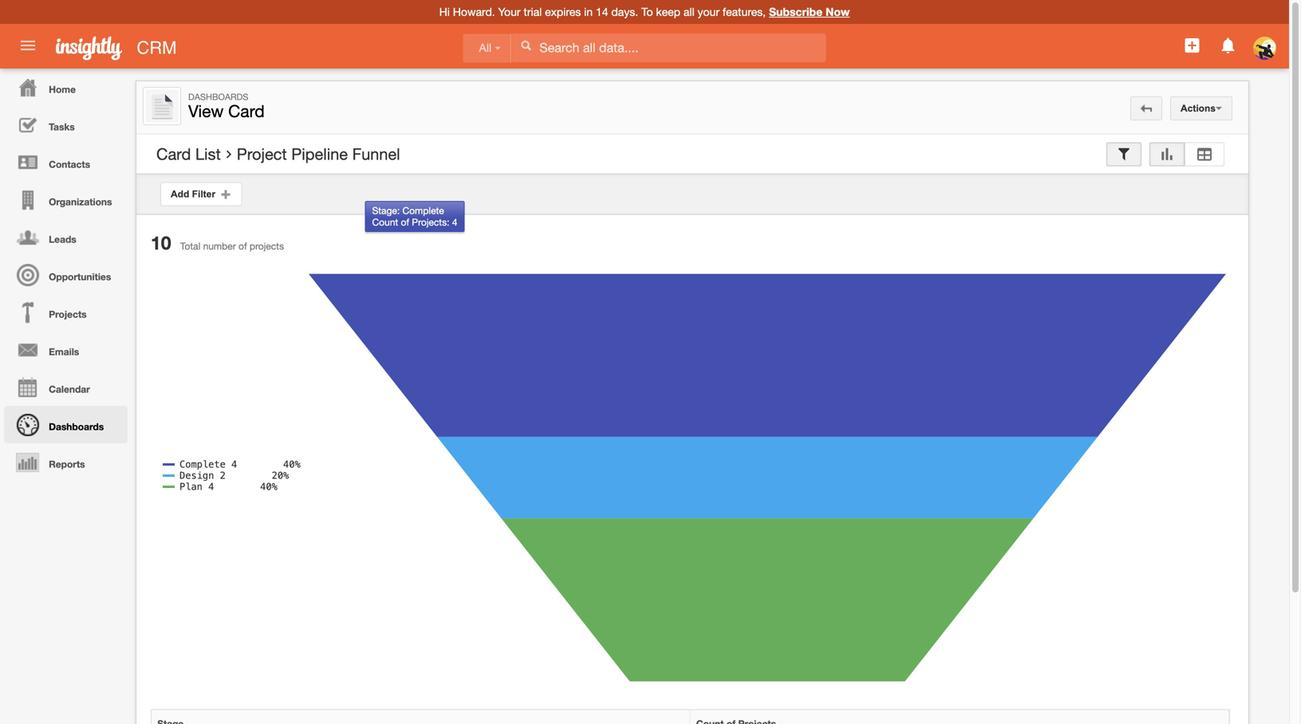 Task type: vqa. For each thing, say whether or not it's contained in the screenshot.
Task reminder becomes active Task
no



Task type: describe. For each thing, give the bounding box(es) containing it.
opportunities
[[49, 271, 111, 282]]

stage: complete count of projects: 4
[[372, 205, 458, 228]]

4
[[452, 217, 458, 228]]

plus image
[[221, 189, 232, 200]]

1 vertical spatial of
[[239, 241, 247, 252]]

emails
[[49, 346, 79, 357]]

features,
[[723, 5, 766, 18]]

actions button
[[1171, 97, 1233, 120]]

actions
[[1181, 103, 1216, 114]]

your
[[698, 5, 720, 18]]

emails link
[[4, 331, 128, 369]]

dashboards link
[[4, 406, 128, 444]]

filter image
[[1117, 149, 1131, 160]]

complete
[[403, 205, 444, 216]]

contacts link
[[4, 144, 128, 181]]

crm
[[137, 38, 177, 58]]

tasks
[[49, 121, 75, 132]]

card inside dashboards view card
[[228, 101, 265, 121]]

number
[[203, 241, 236, 252]]

back image
[[1141, 103, 1152, 114]]

filter
[[192, 189, 215, 199]]

tasks link
[[4, 106, 128, 144]]

leads
[[49, 234, 76, 245]]

10
[[151, 232, 171, 254]]

trial
[[524, 5, 542, 18]]

contacts
[[49, 159, 90, 170]]

dashboards for dashboards view card
[[188, 92, 248, 102]]

expires
[[545, 5, 581, 18]]

14
[[596, 5, 608, 18]]

home link
[[4, 69, 128, 106]]

projects
[[49, 309, 87, 320]]

home
[[49, 84, 76, 95]]

projects
[[250, 241, 284, 252]]

reports link
[[4, 444, 128, 481]]

hi howard. your trial expires in 14 days. to keep all your features, subscribe now
[[439, 5, 850, 18]]

stage:
[[372, 205, 400, 216]]

your
[[498, 5, 521, 18]]

all
[[684, 5, 695, 18]]

chart image
[[1160, 149, 1175, 160]]

howard.
[[453, 5, 495, 18]]



Task type: locate. For each thing, give the bounding box(es) containing it.
table image
[[1195, 149, 1214, 160]]

1 vertical spatial card
[[156, 145, 191, 164]]

1 horizontal spatial card
[[228, 101, 265, 121]]

leads link
[[4, 219, 128, 256]]

navigation containing home
[[0, 69, 128, 481]]

of right "count"
[[401, 217, 409, 228]]

organizations
[[49, 196, 112, 207]]

subscribe
[[769, 5, 823, 18]]

all link
[[463, 34, 511, 63]]

0 horizontal spatial dashboards
[[49, 421, 104, 432]]

pipeline
[[291, 145, 348, 164]]

0 horizontal spatial of
[[239, 241, 247, 252]]

keep
[[656, 5, 681, 18]]

0 vertical spatial of
[[401, 217, 409, 228]]

projects link
[[4, 294, 128, 331]]

card image
[[146, 90, 178, 122]]

dashboards right card icon
[[188, 92, 248, 102]]

card left list
[[156, 145, 191, 164]]

card right view
[[228, 101, 265, 121]]

count
[[372, 217, 398, 228]]

card list link
[[156, 145, 221, 164]]

Search all data.... text field
[[512, 33, 826, 62]]

1 horizontal spatial dashboards
[[188, 92, 248, 102]]

hi
[[439, 5, 450, 18]]

add filter link
[[160, 182, 242, 206]]

dashboards
[[188, 92, 248, 102], [49, 421, 104, 432]]

card
[[228, 101, 265, 121], [156, 145, 191, 164]]

list
[[195, 145, 221, 164]]

organizations link
[[4, 181, 128, 219]]

add filter
[[171, 189, 221, 199]]

funnel
[[352, 145, 400, 164]]

1 horizontal spatial of
[[401, 217, 409, 228]]

0 horizontal spatial card
[[156, 145, 191, 164]]

navigation
[[0, 69, 128, 481]]

add
[[171, 189, 189, 199]]

project
[[237, 145, 287, 164]]

all
[[479, 42, 492, 54]]

row
[[152, 711, 1230, 725]]

view
[[188, 101, 224, 121]]

of right number
[[239, 241, 247, 252]]

total number of projects
[[180, 241, 284, 252]]

1 vertical spatial dashboards
[[49, 421, 104, 432]]

reports
[[49, 459, 85, 470]]

now
[[826, 5, 850, 18]]

subscribe now link
[[769, 5, 850, 18]]

dashboards view card
[[188, 92, 265, 121]]

in
[[584, 5, 593, 18]]

projects:
[[412, 217, 450, 228]]

notifications image
[[1219, 36, 1238, 55]]

total
[[180, 241, 200, 252]]

0 vertical spatial dashboards
[[188, 92, 248, 102]]

0 vertical spatial card
[[228, 101, 265, 121]]

dashboards up the reports link
[[49, 421, 104, 432]]

white image
[[520, 40, 532, 51]]

calendar link
[[4, 369, 128, 406]]

card list
[[156, 145, 221, 164]]

project pipeline funnel
[[237, 145, 400, 164]]

of inside the stage: complete count of projects: 4
[[401, 217, 409, 228]]

to
[[642, 5, 653, 18]]

calendar
[[49, 384, 90, 395]]

dashboards inside dashboards view card
[[188, 92, 248, 102]]

dashboards for dashboards
[[49, 421, 104, 432]]

days.
[[612, 5, 638, 18]]

of
[[401, 217, 409, 228], [239, 241, 247, 252]]

opportunities link
[[4, 256, 128, 294]]



